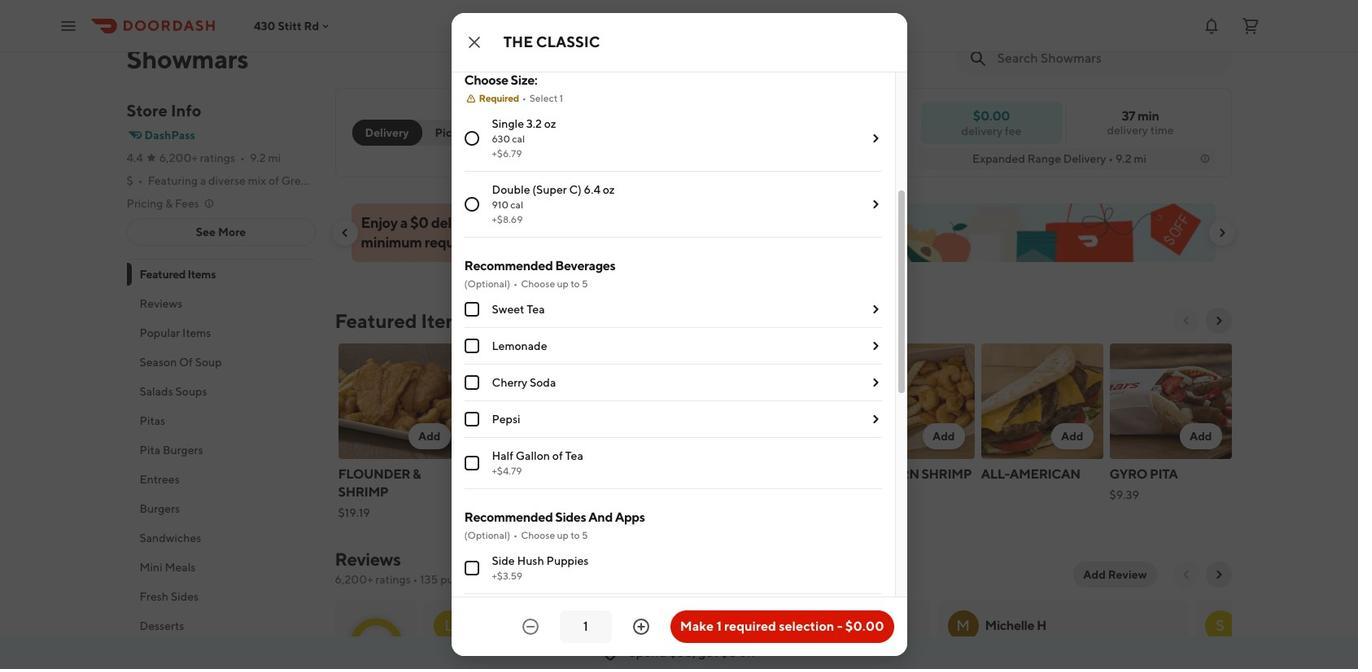 Task type: vqa. For each thing, say whether or not it's contained in the screenshot.


Task type: locate. For each thing, give the bounding box(es) containing it.
shrimp down flounder
[[338, 484, 389, 500]]

0 vertical spatial choose
[[465, 73, 509, 88]]

cherry soda
[[492, 376, 556, 389]]

(super inside double (super c) 6.4 oz 910 cal +$8.69
[[533, 183, 567, 196]]

1 right select
[[560, 92, 564, 104]]

mi down the 37 min delivery time
[[1135, 152, 1147, 165]]

1 vertical spatial fee
[[485, 214, 506, 231]]

salads
[[140, 385, 173, 398]]

$0.00 delivery fee
[[962, 108, 1022, 137]]

season of soup
[[140, 356, 222, 369]]

recommended beverages group
[[465, 258, 882, 490]]

$5 left off
[[721, 645, 737, 660]]

1 vertical spatial a
[[400, 214, 408, 231]]

close the classic image
[[465, 33, 484, 52]]

c)
[[558, 0, 571, 2], [569, 183, 582, 196]]

doordash down 'current quantity is 1' number field in the bottom left of the page
[[545, 649, 589, 661]]

to up puppies
[[571, 529, 580, 542]]

• doordash order
[[539, 649, 618, 661], [796, 649, 875, 661]]

1 vertical spatial tea
[[565, 450, 584, 463]]

0 horizontal spatial side
[[492, 555, 515, 568]]

0 horizontal spatial sides
[[171, 590, 199, 603]]

0 vertical spatial 1
[[560, 92, 564, 104]]

1 vertical spatial (super
[[533, 183, 567, 196]]

double
[[481, 0, 519, 2], [492, 183, 530, 196]]

0 horizontal spatial delivery
[[365, 126, 409, 139]]

2 vertical spatial choose
[[521, 529, 555, 542]]

(optional) down $8.39
[[465, 529, 511, 542]]

choose up sweet tea
[[521, 278, 555, 290]]

choose up "required"
[[465, 73, 509, 88]]

add
[[613, 0, 635, 2], [418, 430, 441, 443], [547, 430, 570, 443], [676, 430, 698, 443], [804, 430, 827, 443], [933, 430, 956, 443], [1062, 430, 1084, 443], [1190, 430, 1213, 443], [1084, 568, 1106, 581]]

popcorn shrimp $7.19
[[853, 467, 972, 502]]

Lemonade checkbox
[[465, 339, 479, 354]]

famous
[[519, 467, 575, 482]]

0 horizontal spatial order
[[591, 649, 618, 661]]

1 vertical spatial &
[[413, 467, 421, 482]]

apps
[[615, 510, 645, 525]]

c) up the first
[[569, 183, 582, 196]]

2 • doordash order from the left
[[796, 649, 875, 661]]

0 vertical spatial burgers
[[163, 444, 203, 457]]

0 horizontal spatial $5
[[627, 214, 644, 231]]

sides down the meals
[[171, 590, 199, 603]]

1 horizontal spatial • doordash order
[[796, 649, 875, 661]]

0 horizontal spatial reviews
[[140, 297, 183, 310]]

reviews inside 'button'
[[140, 297, 183, 310]]

items inside button
[[182, 327, 211, 340]]

$0.00 up expanded
[[974, 108, 1011, 123]]

add inside button
[[1084, 568, 1106, 581]]

• down size:
[[523, 92, 527, 104]]

6,200+ down dashpass
[[159, 151, 198, 164]]

cal inside double (super c) 6.4 oz 910 cal +$8.69
[[511, 199, 524, 211]]

& inside button
[[165, 197, 173, 210]]

next button of carousel image
[[1213, 314, 1226, 327]]

1 vertical spatial c)
[[569, 183, 582, 196]]

1 vertical spatial recommended
[[465, 510, 553, 525]]

reviews for reviews 6,200+ ratings • 135 public reviews
[[335, 549, 401, 570]]

• doordash order down - at right bottom
[[796, 649, 875, 661]]

mi right 6,200+ ratings • at the top of page
[[268, 151, 281, 164]]

delivery up expanded
[[962, 124, 1003, 137]]

side up +$3.59
[[492, 555, 515, 568]]

0 vertical spatial reviews
[[140, 297, 183, 310]]

oz for cal
[[603, 183, 615, 196]]

side
[[670, 0, 693, 2], [492, 555, 515, 568]]

double inside double (super c) 6.4 oz 910 cal +$8.69
[[492, 183, 530, 196]]

recommended inside recommended sides and apps (optional) • choose up to 5
[[465, 510, 553, 525]]

None radio
[[465, 131, 479, 146], [465, 197, 479, 212], [465, 131, 479, 146], [465, 197, 479, 212]]

c) up classic
[[558, 0, 571, 2]]

recommended down enjoy a $0 delivery fee on your first order, $5 subtotal minimum required. at top
[[465, 258, 553, 274]]

$5 inside enjoy a $0 delivery fee on your first order, $5 subtotal minimum required.
[[627, 214, 644, 231]]

• left "just"
[[606, 0, 611, 2]]

featured items up the lemonade "option"
[[335, 309, 472, 332]]

1 horizontal spatial 6,200+
[[335, 573, 373, 586]]

cal right 910
[[511, 199, 524, 211]]

sweet tea
[[492, 303, 545, 316]]

0 horizontal spatial doordash
[[545, 649, 589, 661]]

lemonade
[[492, 340, 548, 353]]

910
[[492, 199, 509, 211]]

Item Search search field
[[998, 50, 1219, 68]]

salads soups
[[140, 385, 207, 398]]

10
[[1161, 0, 1174, 13]]

1 right b
[[717, 619, 722, 634]]

$0.00 inside button
[[846, 619, 885, 634]]

more
[[218, 226, 246, 239]]

5 up puppies
[[582, 529, 588, 542]]

recommended
[[465, 258, 553, 274], [465, 510, 553, 525]]

1 to from the top
[[571, 278, 580, 290]]

popular items
[[140, 327, 211, 340]]

delivery inside '$0.00 delivery fee'
[[962, 124, 1003, 137]]

featured items
[[140, 268, 216, 281], [335, 309, 472, 332]]

1 vertical spatial cal
[[511, 199, 524, 211]]

delivery inside enjoy a $0 delivery fee on your first order, $5 subtotal minimum required.
[[431, 214, 483, 231]]

reviews up popular
[[140, 297, 183, 310]]

season of soup button
[[127, 348, 316, 377]]

selection
[[779, 619, 835, 634]]

order,
[[587, 214, 624, 231]]

None checkbox
[[465, 561, 479, 576]]

delivery left time
[[1108, 124, 1149, 137]]

items up of
[[182, 327, 211, 340]]

0 horizontal spatial tea
[[527, 303, 545, 316]]

select
[[530, 92, 558, 104]]

1 horizontal spatial ratings
[[376, 573, 411, 586]]

recommended for recommended sides and apps
[[465, 510, 553, 525]]

oz inside the double (super c) 6.4 oz • add just a side • regular fries
[[592, 0, 604, 2]]

9.2 down the 37 min delivery time
[[1116, 152, 1132, 165]]

c) for add
[[558, 0, 571, 2]]

add for calabash shrimp*
[[676, 430, 698, 443]]

• right "just"
[[695, 0, 700, 2]]

1 doordash from the left
[[545, 649, 589, 661]]

0 items, open order cart image
[[1242, 16, 1261, 35]]

oz up classic
[[592, 0, 604, 2]]

10 photos
[[1161, 0, 1213, 13]]

1 horizontal spatial featured items
[[335, 309, 472, 332]]

9.2 right 6,200+ ratings • at the top of page
[[250, 151, 266, 164]]

1 horizontal spatial featured
[[335, 309, 417, 332]]

& inside flounder & shrimp $19.19
[[413, 467, 421, 482]]

1 horizontal spatial shrimp
[[922, 467, 972, 482]]

(super for •
[[521, 0, 556, 2]]

sides for fresh
[[171, 590, 199, 603]]

0 horizontal spatial delivery
[[431, 214, 483, 231]]

0 vertical spatial c)
[[558, 0, 571, 2]]

6.4 up the order,
[[584, 183, 601, 196]]

Delivery radio
[[352, 120, 422, 146]]

•
[[606, 0, 611, 2], [695, 0, 700, 2], [523, 92, 527, 104], [240, 151, 245, 164], [1109, 152, 1114, 165], [138, 174, 143, 187], [514, 278, 518, 290], [514, 529, 518, 542], [413, 573, 418, 586], [539, 649, 543, 661], [796, 649, 800, 661]]

1 vertical spatial (optional)
[[465, 529, 511, 542]]

(optional) up sweet tea checkbox
[[465, 278, 511, 290]]

burgers right 'pita'
[[163, 444, 203, 457]]

fee up expanded
[[1006, 124, 1022, 137]]

sides for recommended
[[556, 510, 586, 525]]

delivery left the pickup radio
[[365, 126, 409, 139]]

oz inside double (super c) 6.4 oz 910 cal +$8.69
[[603, 183, 615, 196]]

recommended sides and apps (optional) • choose up to 5
[[465, 510, 645, 542]]

0 vertical spatial $5
[[627, 214, 644, 231]]

c) inside the double (super c) 6.4 oz • add just a side • regular fries
[[558, 0, 571, 2]]

& left the fees
[[165, 197, 173, 210]]

the classic image
[[724, 344, 846, 459]]

$9.39
[[1110, 489, 1140, 502]]

2 recommended from the top
[[465, 510, 553, 525]]

0 horizontal spatial shrimp
[[338, 484, 389, 500]]

135
[[420, 573, 438, 586]]

$19.19
[[338, 506, 370, 519]]

(super inside the double (super c) 6.4 oz • add just a side • regular fries
[[521, 0, 556, 2]]

2 order from the left
[[849, 649, 875, 661]]

0 horizontal spatial a
[[400, 214, 408, 231]]

pepsi
[[492, 413, 521, 426]]

0 vertical spatial delivery
[[365, 126, 409, 139]]

1 vertical spatial 5
[[582, 529, 588, 542]]

0 vertical spatial to
[[571, 278, 580, 290]]

• inside choose size: group
[[523, 92, 527, 104]]

d
[[530, 618, 540, 633]]

sides inside recommended sides and apps (optional) • choose up to 5
[[556, 510, 586, 525]]

3.2
[[527, 117, 542, 130]]

recommended inside recommended beverages (optional) • choose up to 5
[[465, 258, 553, 274]]

flounder & shrimp image
[[338, 344, 460, 459]]

reviews
[[140, 297, 183, 310], [335, 549, 401, 570]]

double up 910
[[492, 183, 530, 196]]

+$4.79
[[492, 465, 522, 477]]

l
[[445, 617, 453, 634]]

0 vertical spatial shrimp
[[922, 467, 972, 482]]

half
[[492, 450, 514, 463]]

ratings down reviews link
[[376, 573, 411, 586]]

1 vertical spatial $0.00
[[846, 619, 885, 634]]

delivery up required.
[[431, 214, 483, 231]]

0 horizontal spatial 4.4
[[127, 151, 143, 164]]

burgers
[[163, 444, 203, 457], [140, 502, 180, 515]]

0 vertical spatial oz
[[592, 0, 604, 2]]

1 horizontal spatial delivery
[[962, 124, 1003, 137]]

• right $
[[138, 174, 143, 187]]

2 vertical spatial oz
[[603, 183, 615, 196]]

popcorn
[[853, 467, 920, 482]]

0 vertical spatial 5
[[582, 278, 588, 290]]

1 vertical spatial delivery
[[1064, 152, 1107, 165]]

1 vertical spatial double
[[492, 183, 530, 196]]

delivery inside radio
[[365, 126, 409, 139]]

1 horizontal spatial mi
[[1135, 152, 1147, 165]]

fries
[[524, 5, 549, 18]]

1 up from the top
[[557, 278, 569, 290]]

1 horizontal spatial $0.00
[[974, 108, 1011, 123]]

6.4 up classic
[[573, 0, 589, 2]]

0 vertical spatial recommended
[[465, 258, 553, 274]]

0 vertical spatial 4.4
[[127, 151, 143, 164]]

burgers button
[[127, 494, 316, 524]]

lashanda
[[471, 618, 528, 633]]

c) inside double (super c) 6.4 oz 910 cal +$8.69
[[569, 183, 582, 196]]

• up sweet tea
[[514, 278, 518, 290]]

1 horizontal spatial $5
[[721, 645, 737, 660]]

add for all-american
[[1062, 430, 1084, 443]]

1 horizontal spatial reviews
[[335, 549, 401, 570]]

h
[[1037, 618, 1047, 633]]

0 horizontal spatial featured
[[140, 268, 186, 281]]

expanded
[[973, 152, 1026, 165]]

up up puppies
[[557, 529, 569, 542]]

sandwich
[[498, 484, 571, 500]]

• up "hush"
[[514, 529, 518, 542]]

flounder
[[338, 467, 411, 482]]

reviews inside reviews 6,200+ ratings • 135 public reviews
[[335, 549, 401, 570]]

2 5 from the top
[[582, 529, 588, 542]]

2 doordash from the left
[[802, 649, 847, 661]]

Pickup radio
[[412, 120, 485, 146]]

1 horizontal spatial doordash
[[802, 649, 847, 661]]

1 horizontal spatial 9.2
[[1116, 152, 1132, 165]]

$8.39
[[467, 506, 497, 519]]

0 horizontal spatial • doordash order
[[539, 649, 618, 661]]

1 horizontal spatial side
[[670, 0, 693, 2]]

reviews for reviews
[[140, 297, 183, 310]]

0 vertical spatial (optional)
[[465, 278, 511, 290]]

choose size: group
[[465, 72, 882, 238]]

& right flounder
[[413, 467, 421, 482]]

double for double (super c) 6.4 oz • add just a side • regular fries
[[481, 0, 519, 2]]

$0.00
[[974, 108, 1011, 123], [846, 619, 885, 634]]

Cherry Soda checkbox
[[465, 376, 479, 390]]

0 vertical spatial cal
[[512, 133, 525, 145]]

shrimp left all-
[[922, 467, 972, 482]]

10 photos button
[[1135, 0, 1223, 20]]

0 horizontal spatial $0.00
[[846, 619, 885, 634]]

(optional)
[[465, 278, 511, 290], [465, 529, 511, 542]]

1 vertical spatial featured
[[335, 309, 417, 332]]

2 to from the top
[[571, 529, 580, 542]]

a left $0
[[400, 214, 408, 231]]

1 vertical spatial burgers
[[140, 502, 180, 515]]

side right "just"
[[670, 0, 693, 2]]

burgers down entrees
[[140, 502, 180, 515]]

a right "just"
[[662, 0, 668, 2]]

recommended down sandwich
[[465, 510, 553, 525]]

1 recommended from the top
[[465, 258, 553, 274]]

1 horizontal spatial &
[[413, 467, 421, 482]]

b
[[701, 617, 711, 634]]

order for b
[[849, 649, 875, 661]]

puppies
[[547, 555, 589, 568]]

oz up the order,
[[603, 183, 615, 196]]

add for flounder & shrimp
[[418, 430, 441, 443]]

(super up your
[[533, 183, 567, 196]]

2/18/23
[[759, 649, 794, 661]]

tea right the of
[[565, 450, 584, 463]]

mini meals button
[[127, 553, 316, 582]]

delivery right range
[[1064, 152, 1107, 165]]

0 horizontal spatial fee
[[485, 214, 506, 231]]

add button for calabash shrimp*
[[666, 423, 708, 449]]

double up regular
[[481, 0, 519, 2]]

2 up from the top
[[557, 529, 569, 542]]

to
[[571, 278, 580, 290], [571, 529, 580, 542]]

$
[[127, 174, 133, 187]]

$0
[[410, 214, 429, 231]]

ratings left 9.2 mi
[[200, 151, 235, 164]]

items up the lemonade "option"
[[421, 309, 472, 332]]

delivery
[[1108, 124, 1149, 137], [962, 124, 1003, 137], [431, 214, 483, 231]]

0 vertical spatial double
[[481, 0, 519, 2]]

make
[[681, 619, 714, 634]]

• right '5/17/23'
[[539, 649, 543, 661]]

1 vertical spatial 6,200+
[[335, 573, 373, 586]]

1 horizontal spatial sides
[[556, 510, 586, 525]]

1 vertical spatial shrimp
[[338, 484, 389, 500]]

featured up popular
[[140, 268, 186, 281]]

1 vertical spatial to
[[571, 529, 580, 542]]

None checkbox
[[465, 456, 479, 471]]

2 (optional) from the top
[[465, 529, 511, 542]]

calabash
[[596, 467, 665, 482]]

0 vertical spatial up
[[557, 278, 569, 290]]

featured down minimum
[[335, 309, 417, 332]]

order
[[591, 649, 618, 661], [849, 649, 875, 661]]

choose up "hush"
[[521, 529, 555, 542]]

reviews
[[475, 573, 514, 586]]

• inside reviews 6,200+ ratings • 135 public reviews
[[413, 573, 418, 586]]

shrimp inside flounder & shrimp $19.19
[[338, 484, 389, 500]]

add inside the double (super c) 6.4 oz • add just a side • regular fries
[[613, 0, 635, 2]]

0 vertical spatial a
[[662, 0, 668, 2]]

hush
[[517, 555, 544, 568]]

0 horizontal spatial 1
[[560, 92, 564, 104]]

5 down the 'beverages'
[[582, 278, 588, 290]]

0 vertical spatial 6.4
[[573, 0, 589, 2]]

add button for gyro pita
[[1181, 423, 1223, 449]]

notification bell image
[[1203, 16, 1222, 35]]

0 vertical spatial featured
[[140, 268, 186, 281]]

cal right '630' at the top of the page
[[512, 133, 525, 145]]

fee down 910
[[485, 214, 506, 231]]

oz right 3.2
[[544, 117, 557, 130]]

$5 right the order,
[[627, 214, 644, 231]]

shrimp*
[[596, 484, 651, 500]]

meals
[[165, 561, 196, 574]]

6.4 inside double (super c) 6.4 oz 910 cal +$8.69
[[584, 183, 601, 196]]

• left 135
[[413, 573, 418, 586]]

1 (optional) from the top
[[465, 278, 511, 290]]

0 vertical spatial &
[[165, 197, 173, 210]]

1 vertical spatial ratings
[[376, 573, 411, 586]]

1 vertical spatial side
[[492, 555, 515, 568]]

featured items heading
[[335, 308, 472, 334]]

gyro
[[1110, 467, 1148, 482]]

gyro pita image
[[1110, 344, 1232, 459]]

(super up fries
[[521, 0, 556, 2]]

reviews down $19.19
[[335, 549, 401, 570]]

6.4
[[573, 0, 589, 2], [584, 183, 601, 196]]

9.2
[[250, 151, 266, 164], [1116, 152, 1132, 165]]

shrimp
[[922, 467, 972, 482], [338, 484, 389, 500]]

to down the 'beverages'
[[571, 278, 580, 290]]

calabash shrimp* $16.79
[[596, 467, 665, 519]]

doordash for b
[[802, 649, 847, 661]]

recommended for recommended beverages
[[465, 258, 553, 274]]

pita
[[140, 444, 161, 457]]

double inside the double (super c) 6.4 oz • add just a side • regular fries
[[481, 0, 519, 2]]

4.4
[[127, 151, 143, 164], [364, 635, 388, 653]]

1 order from the left
[[591, 649, 618, 661]]

• doordash order down 'current quantity is 1' number field in the bottom left of the page
[[539, 649, 618, 661]]

37
[[1122, 108, 1136, 124]]

sides left the and
[[556, 510, 586, 525]]

0 vertical spatial sides
[[556, 510, 586, 525]]

delivery inside the 37 min delivery time
[[1108, 124, 1149, 137]]

burgers inside button
[[163, 444, 203, 457]]

pricing
[[127, 197, 163, 210]]

featured items down see
[[140, 268, 216, 281]]

choose inside choose size: group
[[465, 73, 509, 88]]

2 horizontal spatial delivery
[[1108, 124, 1149, 137]]

0 vertical spatial ratings
[[200, 151, 235, 164]]

1 horizontal spatial a
[[662, 0, 668, 2]]

1 vertical spatial sides
[[171, 590, 199, 603]]

1 horizontal spatial tea
[[565, 450, 584, 463]]

next button of carousel image
[[1216, 226, 1229, 239]]

flounder & shrimp $19.19
[[338, 467, 421, 519]]

doordash for l
[[545, 649, 589, 661]]

1 vertical spatial oz
[[544, 117, 557, 130]]

fee
[[1006, 124, 1022, 137], [485, 214, 506, 231]]

0 vertical spatial side
[[670, 0, 693, 2]]

1 vertical spatial 6.4
[[584, 183, 601, 196]]

6.4 inside the double (super c) 6.4 oz • add just a side • regular fries
[[573, 0, 589, 2]]

1 • doordash order from the left
[[539, 649, 618, 661]]

the
[[504, 33, 533, 50]]

tea right sweet
[[527, 303, 545, 316]]

0 horizontal spatial mi
[[268, 151, 281, 164]]

0 vertical spatial $0.00
[[974, 108, 1011, 123]]

• doordash order for b
[[796, 649, 875, 661]]

see more button
[[127, 219, 315, 245]]

the classic dialog
[[451, 0, 999, 669]]

$12.68
[[481, 28, 515, 41]]

1 horizontal spatial 4.4
[[364, 635, 388, 653]]

add button for world famous fish sandwich
[[537, 423, 579, 449]]

increase quantity by 1 image
[[632, 617, 651, 637]]

1 vertical spatial reviews
[[335, 549, 401, 570]]

$0.00 right - at right bottom
[[846, 619, 885, 634]]

+$6.79
[[492, 148, 522, 160]]

add for world famous fish sandwich
[[547, 430, 570, 443]]

• inside recommended sides and apps (optional) • choose up to 5
[[514, 529, 518, 542]]

brittany
[[728, 618, 775, 633]]

& for flounder
[[413, 467, 421, 482]]

1 vertical spatial up
[[557, 529, 569, 542]]

1 inside button
[[717, 619, 722, 634]]

0 horizontal spatial featured items
[[140, 268, 216, 281]]

1 5 from the top
[[582, 278, 588, 290]]

doordash down - at right bottom
[[802, 649, 847, 661]]

sides inside button
[[171, 590, 199, 603]]

0 vertical spatial tea
[[527, 303, 545, 316]]

1 vertical spatial choose
[[521, 278, 555, 290]]

6,200+ down reviews link
[[335, 573, 373, 586]]

oz for add
[[592, 0, 604, 2]]

up down the 'beverages'
[[557, 278, 569, 290]]



Task type: describe. For each thing, give the bounding box(es) containing it.
6,200+ inside reviews 6,200+ ratings • 135 public reviews
[[335, 573, 373, 586]]

• doordash order for l
[[539, 649, 618, 661]]

6.4 for add
[[573, 0, 589, 2]]

0 horizontal spatial 9.2
[[250, 151, 266, 164]]

0 vertical spatial 6,200+
[[159, 151, 198, 164]]

sandwiches
[[140, 532, 201, 545]]

a inside enjoy a $0 delivery fee on your first order, $5 subtotal minimum required.
[[400, 214, 408, 231]]

+$3.59
[[492, 570, 523, 582]]

make 1 required selection - $0.00
[[681, 619, 885, 634]]

pita
[[1151, 467, 1179, 482]]

reviews link
[[335, 549, 401, 570]]

choose inside recommended sides and apps (optional) • choose up to 5
[[521, 529, 555, 542]]

+$8.69
[[492, 214, 523, 226]]

side hush puppies +$3.59
[[492, 555, 589, 582]]

expanded range delivery • 9.2 mi image
[[1199, 152, 1212, 165]]

add review
[[1084, 568, 1148, 581]]

Pepsi checkbox
[[465, 412, 479, 427]]

double for double (super c) 6.4 oz 910 cal +$8.69
[[492, 183, 530, 196]]

entrees button
[[127, 465, 316, 494]]

• down the 37 min delivery time
[[1109, 152, 1114, 165]]

lashanda d
[[471, 618, 540, 633]]

previous button of carousel image
[[1180, 314, 1193, 327]]

ratings inside reviews 6,200+ ratings • 135 public reviews
[[376, 573, 411, 586]]

c) for cal
[[569, 183, 582, 196]]

• select 1
[[523, 92, 564, 104]]

michelle h
[[986, 618, 1047, 633]]

• inside recommended beverages (optional) • choose up to 5
[[514, 278, 518, 290]]

soup
[[195, 356, 222, 369]]

store
[[127, 101, 168, 120]]

• right '2/18/23'
[[796, 649, 800, 661]]

oz inside "single 3.2 oz 630 cal +$6.79"
[[544, 117, 557, 130]]

add button for all-american
[[1052, 423, 1094, 449]]

minimum
[[361, 234, 422, 251]]

dashpass
[[145, 129, 195, 142]]

previous button of carousel image
[[338, 226, 351, 239]]

recommended sides and apps group
[[465, 509, 882, 669]]

reviews button
[[127, 289, 316, 318]]

1 horizontal spatial delivery
[[1064, 152, 1107, 165]]

(optional) inside recommended sides and apps (optional) • choose up to 5
[[465, 529, 511, 542]]

choose size:
[[465, 73, 538, 88]]

mini meals
[[140, 561, 196, 574]]

make 1 required selection - $0.00 button
[[671, 611, 894, 643]]

your
[[528, 214, 556, 231]]

pricing & fees button
[[127, 195, 216, 212]]

see
[[196, 226, 216, 239]]

sandwiches button
[[127, 524, 316, 553]]

range
[[1028, 152, 1062, 165]]

classic
[[536, 33, 600, 50]]

get
[[699, 645, 719, 660]]

entrees
[[140, 473, 180, 486]]

fresh sides
[[140, 590, 199, 603]]

regular
[[481, 5, 521, 18]]

add button for flounder & shrimp
[[409, 423, 451, 449]]

add for popcorn shrimp
[[933, 430, 956, 443]]

cal inside "single 3.2 oz 630 cal +$6.79"
[[512, 133, 525, 145]]

rd
[[304, 19, 319, 32]]

double (super c) 6.4 oz • add just a side • regular fries
[[481, 0, 700, 18]]

& for pricing
[[165, 197, 173, 210]]

min
[[1138, 108, 1160, 124]]

and
[[589, 510, 613, 525]]

items inside heading
[[421, 309, 472, 332]]

reviews 6,200+ ratings • 135 public reviews
[[335, 549, 514, 586]]

see more
[[196, 226, 246, 239]]

cherry
[[492, 376, 528, 389]]

1 inside choose size: group
[[560, 92, 564, 104]]

subtotal
[[647, 214, 700, 231]]

up inside recommended sides and apps (optional) • choose up to 5
[[557, 529, 569, 542]]

first
[[559, 214, 584, 231]]

side inside side hush puppies +$3.59
[[492, 555, 515, 568]]

• left 9.2 mi
[[240, 151, 245, 164]]

enjoy a $0 delivery fee on your first order, $5 subtotal minimum required.
[[361, 214, 700, 251]]

add review button
[[1074, 562, 1157, 588]]

featured inside the featured items heading
[[335, 309, 417, 332]]

world
[[467, 467, 517, 482]]

$7.19
[[853, 489, 879, 502]]

world famous fish sandwich image
[[467, 344, 589, 459]]

(optional) inside recommended beverages (optional) • choose up to 5
[[465, 278, 511, 290]]

next image
[[1213, 568, 1226, 581]]

info
[[171, 101, 202, 120]]

recommended beverages (optional) • choose up to 5
[[465, 258, 616, 290]]

required
[[725, 619, 777, 634]]

pitas button
[[127, 406, 316, 436]]

430 stitt rd
[[254, 19, 319, 32]]

Current quantity is 1 number field
[[570, 618, 602, 636]]

gallon
[[516, 450, 550, 463]]

previous image
[[1180, 568, 1193, 581]]

calabash shrimp* image
[[596, 344, 718, 459]]

$ •
[[127, 174, 143, 187]]

1 vertical spatial featured items
[[335, 309, 472, 332]]

season
[[140, 356, 177, 369]]

pita burgers button
[[127, 436, 316, 465]]

items up reviews 'button' on the left top
[[188, 268, 216, 281]]

size:
[[511, 73, 538, 88]]

popular items button
[[127, 318, 316, 348]]

6.4 for cal
[[584, 183, 601, 196]]

public
[[441, 573, 473, 586]]

brittany j
[[728, 618, 784, 633]]

popcorn shrimp image
[[853, 344, 975, 459]]

fresh sides button
[[127, 582, 316, 611]]

of
[[179, 356, 193, 369]]

$0.00 inside '$0.00 delivery fee'
[[974, 108, 1011, 123]]

single 3.2 oz 630 cal +$6.79
[[492, 117, 557, 160]]

shrimp inside popcorn shrimp $7.19
[[922, 467, 972, 482]]

m
[[957, 617, 970, 634]]

all-
[[982, 467, 1010, 482]]

order for l
[[591, 649, 618, 661]]

add button for popcorn shrimp
[[923, 423, 965, 449]]

-
[[838, 619, 843, 634]]

fish
[[467, 484, 496, 500]]

s
[[1217, 617, 1225, 634]]

none checkbox inside recommended sides and apps group
[[465, 561, 479, 576]]

all american image
[[982, 344, 1104, 459]]

to inside recommended beverages (optional) • choose up to 5
[[571, 278, 580, 290]]

(super for 910
[[533, 183, 567, 196]]

required
[[479, 92, 519, 104]]

to inside recommended sides and apps (optional) • choose up to 5
[[571, 529, 580, 542]]

0 vertical spatial featured items
[[140, 268, 216, 281]]

expanded range delivery • 9.2 mi
[[973, 152, 1147, 165]]

choose inside recommended beverages (optional) • choose up to 5
[[521, 278, 555, 290]]

enjoy
[[361, 214, 398, 231]]

burgers inside button
[[140, 502, 180, 515]]

tea inside half gallon of tea +$4.79
[[565, 450, 584, 463]]

1 vertical spatial $5
[[721, 645, 737, 660]]

$16.79
[[596, 506, 629, 519]]

$10.78 button
[[735, 0, 999, 43]]

fee inside '$0.00 delivery fee'
[[1006, 124, 1022, 137]]

fee inside enjoy a $0 delivery fee on your first order, $5 subtotal minimum required.
[[485, 214, 506, 231]]

add for gyro pita
[[1190, 430, 1213, 443]]

decrease quantity by 1 image
[[521, 617, 541, 637]]

5 inside recommended beverages (optional) • choose up to 5
[[582, 278, 588, 290]]

side inside the double (super c) 6.4 oz • add just a side • regular fries
[[670, 0, 693, 2]]

single
[[492, 117, 524, 130]]

$10.78
[[751, 12, 786, 25]]

american
[[1010, 467, 1081, 482]]

5 inside recommended sides and apps (optional) • choose up to 5
[[582, 529, 588, 542]]

spend
[[629, 645, 667, 660]]

open menu image
[[59, 16, 78, 35]]

up inside recommended beverages (optional) • choose up to 5
[[557, 278, 569, 290]]

the classic
[[504, 33, 600, 50]]

0 horizontal spatial ratings
[[200, 151, 235, 164]]

pickup
[[435, 126, 472, 139]]

Sweet Tea checkbox
[[465, 302, 479, 317]]

order methods option group
[[352, 120, 485, 146]]

a inside the double (super c) 6.4 oz • add just a side • regular fries
[[662, 0, 668, 2]]



